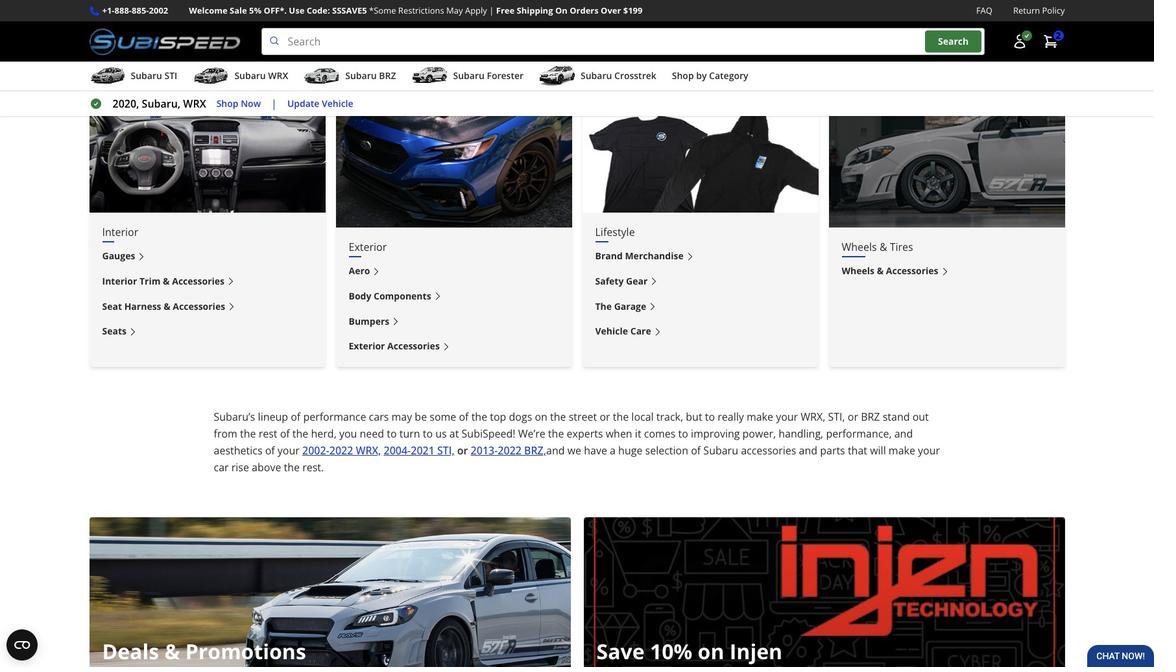 Task type: describe. For each thing, give the bounding box(es) containing it.
brz inside dropdown button
[[379, 69, 396, 82]]

over
[[601, 5, 621, 16]]

forester
[[487, 69, 524, 82]]

shop for shop by category
[[672, 69, 694, 82]]

brand
[[595, 250, 623, 262]]

brake for brake pads
[[595, 9, 622, 21]]

update vehicle
[[287, 97, 353, 109]]

search input field
[[261, 28, 984, 55]]

induction
[[118, 49, 161, 61]]

it
[[635, 427, 641, 441]]

bumpers link
[[349, 314, 559, 329]]

2004-2021 sti, link
[[384, 444, 454, 458]]

subaru crosstrek
[[581, 69, 656, 82]]

turn
[[399, 427, 420, 441]]

the left top
[[471, 410, 487, 424]]

improving
[[691, 427, 740, 441]]

performance,
[[826, 427, 892, 441]]

above
[[252, 461, 281, 475]]

safety gear link
[[595, 274, 805, 289]]

trim
[[139, 275, 161, 287]]

comes
[[644, 427, 676, 441]]

1 horizontal spatial |
[[489, 5, 494, 16]]

+1-
[[102, 5, 115, 16]]

1 horizontal spatial your
[[776, 410, 798, 424]]

a subaru wrx thumbnail image image
[[193, 66, 229, 86]]

safety gear
[[595, 275, 648, 287]]

the up "2002-"
[[292, 427, 308, 441]]

interior for interior
[[102, 225, 138, 239]]

free
[[496, 5, 515, 16]]

on
[[555, 5, 567, 16]]

from
[[214, 427, 237, 441]]

of right lineup
[[291, 410, 301, 424]]

2013-
[[471, 444, 498, 458]]

safety
[[595, 275, 624, 287]]

subispeed logo image
[[89, 28, 240, 55]]

exterior for exterior accessories
[[349, 340, 385, 353]]

interior trim & accessories
[[102, 275, 224, 287]]

subaru for subaru forester
[[453, 69, 484, 82]]

vehicle care
[[595, 325, 651, 338]]

restrictions
[[398, 5, 444, 16]]

subaru,
[[142, 97, 180, 111]]

1 vertical spatial on
[[698, 638, 724, 666]]

subispeed!
[[462, 427, 515, 441]]

to right but at the right
[[705, 410, 715, 424]]

shop by category
[[672, 69, 748, 82]]

faq link
[[976, 4, 992, 18]]

2020, subaru, wrx
[[113, 97, 206, 111]]

care
[[630, 325, 651, 338]]

category
[[709, 69, 748, 82]]

track,
[[656, 410, 683, 424]]

bushings
[[402, 49, 443, 61]]

10%
[[650, 638, 692, 666]]

accessories down gauges link
[[172, 275, 224, 287]]

street
[[569, 410, 597, 424]]

vehicle care link
[[595, 325, 805, 339]]

2004-
[[384, 444, 411, 458]]

1 horizontal spatial and
[[799, 444, 817, 458]]

subaru forester button
[[412, 64, 524, 90]]

us
[[435, 427, 447, 441]]

1 horizontal spatial or
[[600, 410, 610, 424]]

1 vertical spatial |
[[271, 97, 277, 111]]

seat harness & accessories
[[102, 300, 225, 312]]

subaru for subaru crosstrek
[[581, 69, 612, 82]]

orders
[[570, 5, 599, 16]]

policy
[[1042, 5, 1065, 16]]

subaru wrx button
[[193, 64, 288, 90]]

a subaru brz thumbnail image image
[[304, 66, 340, 86]]

merchandise
[[625, 250, 684, 262]]

at
[[449, 427, 459, 441]]

car
[[214, 461, 229, 475]]

the up 'when'
[[613, 410, 629, 424]]

seats link
[[102, 325, 312, 339]]

sti, inside subaru's lineup of performance cars may be some of the top dogs on the street or the local track, but to really make your wrx, sti, or brz stand out from the rest of the herd, you need to turn to us at subispeed! we're the experts when it comes to improving power, handling, performance, and aesthetics of your
[[828, 410, 845, 424]]

0 horizontal spatial wrx
[[183, 97, 206, 111]]

wrx, inside subaru's lineup of performance cars may be some of the top dogs on the street or the local track, but to really make your wrx, sti, or brz stand out from the rest of the herd, you need to turn to us at subispeed! we're the experts when it comes to improving power, handling, performance, and aesthetics of your
[[801, 410, 825, 424]]

experts
[[567, 427, 603, 441]]

air induction
[[102, 49, 161, 61]]

superchargers
[[180, 74, 245, 87]]

make inside 'and we have a huge selection of subaru accessories and parts that will make your car rise above the rest.'
[[889, 444, 915, 458]]

0 horizontal spatial wrx,
[[356, 444, 381, 458]]

accessories down 'bumpers' link
[[387, 340, 440, 353]]

search button
[[925, 31, 982, 52]]

& right the "trim"
[[163, 275, 170, 287]]

0 horizontal spatial or
[[457, 444, 468, 458]]

suspension for suspension height adjustment
[[349, 74, 400, 87]]

2020,
[[113, 97, 139, 111]]

by
[[696, 69, 707, 82]]

deals
[[102, 638, 159, 666]]

0 horizontal spatial your
[[278, 444, 300, 458]]

2002-
[[302, 444, 329, 458]]

some
[[430, 410, 456, 424]]

injen
[[730, 638, 782, 666]]

to down but at the right
[[678, 427, 688, 441]]

wheels for wheels & accessories
[[842, 265, 874, 277]]

handling,
[[779, 427, 823, 441]]

and inside subaru's lineup of performance cars may be some of the top dogs on the street or the local track, but to really make your wrx, sti, or brz stand out from the rest of the herd, you need to turn to us at subispeed! we're the experts when it comes to improving power, handling, performance, and aesthetics of your
[[894, 427, 913, 441]]

wheels & accessories image
[[829, 112, 1065, 228]]

code:
[[307, 5, 330, 16]]

shop now
[[216, 97, 261, 109]]

shop by category button
[[672, 64, 748, 90]]

of right some
[[459, 410, 469, 424]]

huge
[[618, 444, 642, 458]]

2 button
[[1036, 29, 1065, 55]]

the garage
[[595, 300, 646, 312]]

of inside 'and we have a huge selection of subaru accessories and parts that will make your car rise above the rest.'
[[691, 444, 701, 458]]

herd,
[[311, 427, 337, 441]]

exterior image
[[336, 112, 572, 228]]

sti
[[164, 69, 177, 82]]

suspension height adjustment
[[349, 74, 488, 87]]

& for promotions
[[164, 638, 180, 666]]

save
[[596, 638, 645, 666]]

shop for shop now
[[216, 97, 238, 109]]

system
[[624, 59, 657, 72]]

lifestyle image
[[582, 112, 818, 213]]

a subaru sti thumbnail image image
[[89, 66, 126, 86]]

really
[[718, 410, 744, 424]]

button image
[[1012, 34, 1027, 49]]

+1-888-885-2002
[[102, 5, 168, 16]]

subaru for subaru brz
[[345, 69, 377, 82]]

steering link
[[349, 23, 559, 38]]

1 2022 from the left
[[329, 444, 353, 458]]

off*.
[[264, 5, 287, 16]]

& for accessories
[[877, 265, 884, 277]]

interior image
[[89, 112, 325, 213]]

aero
[[349, 265, 370, 277]]

local
[[631, 410, 654, 424]]

we're
[[518, 427, 545, 441]]

1 horizontal spatial vehicle
[[595, 325, 628, 338]]



Task type: vqa. For each thing, say whether or not it's contained in the screenshot.
package
no



Task type: locate. For each thing, give the bounding box(es) containing it.
1 horizontal spatial 2022
[[498, 444, 522, 458]]

subaru down improving
[[703, 444, 738, 458]]

wrx
[[268, 69, 288, 82], [183, 97, 206, 111]]

brake down search input field
[[595, 59, 622, 72]]

seat harness & accessories link
[[102, 299, 312, 314]]

1 horizontal spatial make
[[889, 444, 915, 458]]

2013-2022 brz, link
[[471, 444, 546, 458]]

aesthetics
[[214, 444, 262, 458]]

2 wheels from the top
[[842, 265, 874, 277]]

subaru right a subaru brz thumbnail image on the top of the page
[[345, 69, 377, 82]]

| right now
[[271, 97, 277, 111]]

& for superchargers
[[171, 74, 177, 87]]

1 interior from the top
[[102, 225, 138, 239]]

1 vertical spatial suspension
[[349, 74, 400, 87]]

turbochargers
[[102, 74, 168, 87]]

& right harness
[[164, 300, 170, 312]]

lifestyle
[[595, 225, 635, 239]]

subaru inside "dropdown button"
[[131, 69, 162, 82]]

and down handling,
[[799, 444, 817, 458]]

wrx, down need
[[356, 444, 381, 458]]

2 horizontal spatial your
[[918, 444, 940, 458]]

& left tires
[[880, 240, 887, 254]]

to up 2004-
[[387, 427, 397, 441]]

your down out at the bottom right of the page
[[918, 444, 940, 458]]

1 horizontal spatial brz
[[861, 410, 880, 424]]

subaru inside 'and we have a huge selection of subaru accessories and parts that will make your car rise above the rest.'
[[703, 444, 738, 458]]

& down wheels & tires
[[877, 265, 884, 277]]

1 horizontal spatial sti,
[[828, 410, 845, 424]]

0 horizontal spatial sti,
[[437, 444, 454, 458]]

|
[[489, 5, 494, 16], [271, 97, 277, 111]]

& up subaru,
[[171, 74, 177, 87]]

1 vertical spatial make
[[889, 444, 915, 458]]

1 exterior from the top
[[349, 240, 387, 254]]

turbochargers & superchargers
[[102, 74, 245, 87]]

wrx up update
[[268, 69, 288, 82]]

wrx down turbochargers & superchargers link
[[183, 97, 206, 111]]

exterior for exterior
[[349, 240, 387, 254]]

use
[[289, 5, 304, 16]]

return policy
[[1013, 5, 1065, 16]]

0 horizontal spatial vehicle
[[322, 97, 353, 109]]

0 vertical spatial on
[[535, 410, 547, 424]]

2 brake from the top
[[595, 59, 622, 72]]

your inside 'and we have a huge selection of subaru accessories and parts that will make your car rise above the rest.'
[[918, 444, 940, 458]]

brz up performance,
[[861, 410, 880, 424]]

2 interior from the top
[[102, 275, 137, 287]]

brz,
[[524, 444, 546, 458]]

0 vertical spatial suspension
[[349, 49, 400, 61]]

0 horizontal spatial and
[[546, 444, 565, 458]]

a subaru forester thumbnail image image
[[412, 66, 448, 86]]

subaru down induction
[[131, 69, 162, 82]]

on up we're
[[535, 410, 547, 424]]

top
[[490, 410, 506, 424]]

will
[[870, 444, 886, 458]]

2002
[[149, 5, 168, 16]]

1 vertical spatial brake
[[595, 59, 622, 72]]

2 horizontal spatial or
[[848, 410, 858, 424]]

rest.
[[302, 461, 324, 475]]

0 vertical spatial wrx
[[268, 69, 288, 82]]

make inside subaru's lineup of performance cars may be some of the top dogs on the street or the local track, but to really make your wrx, sti, or brz stand out from the rest of the herd, you need to turn to us at subispeed! we're the experts when it comes to improving power, handling, performance, and aesthetics of your
[[747, 410, 773, 424]]

subaru crosstrek button
[[539, 64, 656, 90]]

*some
[[369, 5, 396, 16]]

welcome sale 5% off*. use code: sssave5
[[189, 5, 367, 16]]

suspension for suspension bushings
[[349, 49, 400, 61]]

open widget image
[[6, 630, 38, 661]]

1 horizontal spatial on
[[698, 638, 724, 666]]

or
[[600, 410, 610, 424], [848, 410, 858, 424], [457, 444, 468, 458]]

0 vertical spatial brake
[[595, 9, 622, 21]]

wheels & tires
[[842, 240, 913, 254]]

0 vertical spatial shop
[[672, 69, 694, 82]]

2022 left brz,
[[498, 444, 522, 458]]

engine management
[[102, 24, 195, 36]]

accessories down tires
[[886, 265, 938, 277]]

& inside 'link'
[[164, 300, 170, 312]]

| left "free"
[[489, 5, 494, 16]]

promotions
[[185, 638, 306, 666]]

your up handling,
[[776, 410, 798, 424]]

gauges link
[[102, 249, 312, 264]]

a subaru crosstrek thumbnail image image
[[539, 66, 575, 86]]

shop left by
[[672, 69, 694, 82]]

sti, up performance,
[[828, 410, 845, 424]]

0 horizontal spatial 2022
[[329, 444, 353, 458]]

brz down suspension bushings
[[379, 69, 396, 82]]

1 vertical spatial wrx,
[[356, 444, 381, 458]]

we
[[567, 444, 581, 458]]

wheels up wheels & accessories
[[842, 240, 877, 254]]

0 vertical spatial sti,
[[828, 410, 845, 424]]

save 10% on injen
[[596, 638, 782, 666]]

lineup
[[258, 410, 288, 424]]

or down at
[[457, 444, 468, 458]]

interior up gauges
[[102, 225, 138, 239]]

brake for brake system
[[595, 59, 622, 72]]

exterior accessories
[[349, 340, 440, 353]]

0 vertical spatial exterior
[[349, 240, 387, 254]]

& for tires
[[880, 240, 887, 254]]

0 horizontal spatial |
[[271, 97, 277, 111]]

air induction link
[[102, 48, 312, 63]]

shop inside 'link'
[[216, 97, 238, 109]]

1 vertical spatial brz
[[861, 410, 880, 424]]

performance
[[303, 410, 366, 424]]

of right the rest
[[280, 427, 290, 441]]

subaru down suspension bushings link
[[453, 69, 484, 82]]

your left "2002-"
[[278, 444, 300, 458]]

gauges
[[102, 250, 135, 262]]

shipping
[[517, 5, 553, 16]]

brake pads
[[595, 9, 646, 21]]

brand merchandise link
[[595, 249, 805, 264]]

vehicle down the
[[595, 325, 628, 338]]

accessories inside 'link'
[[173, 300, 225, 312]]

0 horizontal spatial shop
[[216, 97, 238, 109]]

interior for interior trim & accessories
[[102, 275, 137, 287]]

wheels for wheels & tires
[[842, 240, 877, 254]]

gear
[[626, 275, 648, 287]]

2 2022 from the left
[[498, 444, 522, 458]]

subaru's
[[214, 410, 255, 424]]

0 horizontal spatial make
[[747, 410, 773, 424]]

be
[[415, 410, 427, 424]]

subaru sti
[[131, 69, 177, 82]]

brz inside subaru's lineup of performance cars may be some of the top dogs on the street or the local track, but to really make your wrx, sti, or brz stand out from the rest of the herd, you need to turn to us at subispeed! we're the experts when it comes to improving power, handling, performance, and aesthetics of your
[[861, 410, 880, 424]]

wheels down wheels & tires
[[842, 265, 874, 277]]

0 vertical spatial brz
[[379, 69, 396, 82]]

0 vertical spatial interior
[[102, 225, 138, 239]]

exterior down bumpers
[[349, 340, 385, 353]]

+1-888-885-2002 link
[[102, 4, 168, 18]]

2 exterior from the top
[[349, 340, 385, 353]]

wheels & accessories
[[842, 265, 938, 277]]

crosstrek
[[614, 69, 656, 82]]

make right will
[[889, 444, 915, 458]]

1 vertical spatial shop
[[216, 97, 238, 109]]

the up aesthetics
[[240, 427, 256, 441]]

&
[[171, 74, 177, 87], [880, 240, 887, 254], [877, 265, 884, 277], [163, 275, 170, 287], [164, 300, 170, 312], [164, 638, 180, 666]]

the right we're
[[548, 427, 564, 441]]

interior down gauges
[[102, 275, 137, 287]]

subaru up now
[[234, 69, 266, 82]]

may
[[446, 5, 463, 16]]

to
[[705, 410, 715, 424], [387, 427, 397, 441], [423, 427, 433, 441], [678, 427, 688, 441]]

1 horizontal spatial wrx,
[[801, 410, 825, 424]]

2 horizontal spatial and
[[894, 427, 913, 441]]

or up 'when'
[[600, 410, 610, 424]]

of down improving
[[691, 444, 701, 458]]

1 brake from the top
[[595, 9, 622, 21]]

exterior accessories link
[[349, 340, 559, 354]]

pads
[[624, 9, 646, 21]]

the left street
[[550, 410, 566, 424]]

exterior up aero on the left top of page
[[349, 240, 387, 254]]

sssave5
[[332, 5, 367, 16]]

vehicle
[[322, 97, 353, 109], [595, 325, 628, 338]]

suspension bushings
[[349, 49, 443, 61]]

vehicle down subaru brz dropdown button
[[322, 97, 353, 109]]

to left us
[[423, 427, 433, 441]]

0 horizontal spatial on
[[535, 410, 547, 424]]

make up power,
[[747, 410, 773, 424]]

brake left $199
[[595, 9, 622, 21]]

2
[[1056, 29, 1061, 42]]

a
[[610, 444, 616, 458]]

0 vertical spatial wrx,
[[801, 410, 825, 424]]

and left we at the bottom
[[546, 444, 565, 458]]

1 wheels from the top
[[842, 240, 877, 254]]

0 vertical spatial wheels
[[842, 240, 877, 254]]

1 horizontal spatial wrx
[[268, 69, 288, 82]]

wheels
[[842, 240, 877, 254], [842, 265, 874, 277]]

or up performance,
[[848, 410, 858, 424]]

2 suspension from the top
[[349, 74, 400, 87]]

brake pads link
[[595, 8, 805, 23]]

1 vertical spatial exterior
[[349, 340, 385, 353]]

interior
[[102, 225, 138, 239], [102, 275, 137, 287]]

sti, down us
[[437, 444, 454, 458]]

2022 down you
[[329, 444, 353, 458]]

rest
[[259, 427, 277, 441]]

wrx, up handling,
[[801, 410, 825, 424]]

*some restrictions may apply | free shipping on orders over $199
[[369, 5, 643, 16]]

seats
[[102, 325, 126, 338]]

brz
[[379, 69, 396, 82], [861, 410, 880, 424]]

0 vertical spatial vehicle
[[322, 97, 353, 109]]

1 suspension from the top
[[349, 49, 400, 61]]

0 horizontal spatial brz
[[379, 69, 396, 82]]

1 vertical spatial wrx
[[183, 97, 206, 111]]

1 horizontal spatial shop
[[672, 69, 694, 82]]

out
[[912, 410, 929, 424]]

on
[[535, 410, 547, 424], [698, 638, 724, 666]]

2021
[[411, 444, 435, 458]]

of down the rest
[[265, 444, 275, 458]]

subaru for subaru sti
[[131, 69, 162, 82]]

when
[[606, 427, 632, 441]]

accessories down interior trim & accessories link at the left of page
[[173, 300, 225, 312]]

0 vertical spatial make
[[747, 410, 773, 424]]

parts
[[820, 444, 845, 458]]

and down stand
[[894, 427, 913, 441]]

vehicle inside button
[[322, 97, 353, 109]]

rise
[[231, 461, 249, 475]]

body
[[349, 290, 371, 302]]

suspension up subaru brz
[[349, 49, 400, 61]]

the garage link
[[595, 299, 805, 314]]

return policy link
[[1013, 4, 1065, 18]]

suspension down suspension bushings
[[349, 74, 400, 87]]

shop now link
[[216, 96, 261, 111]]

1 vertical spatial wheels
[[842, 265, 874, 277]]

shop inside dropdown button
[[672, 69, 694, 82]]

sti,
[[828, 410, 845, 424], [437, 444, 454, 458]]

the left 'rest.'
[[284, 461, 300, 475]]

1 vertical spatial vehicle
[[595, 325, 628, 338]]

stand
[[883, 410, 910, 424]]

shop left now
[[216, 97, 238, 109]]

subaru left crosstrek
[[581, 69, 612, 82]]

power,
[[742, 427, 776, 441]]

components
[[374, 290, 431, 302]]

subaru brz button
[[304, 64, 396, 90]]

wrx inside dropdown button
[[268, 69, 288, 82]]

brand merchandise
[[595, 250, 684, 262]]

subaru for subaru wrx
[[234, 69, 266, 82]]

turbochargers & superchargers link
[[102, 74, 312, 88]]

1 vertical spatial interior
[[102, 275, 137, 287]]

accessories
[[886, 265, 938, 277], [172, 275, 224, 287], [173, 300, 225, 312], [387, 340, 440, 353]]

on right 10%
[[698, 638, 724, 666]]

& right deals
[[164, 638, 180, 666]]

on inside subaru's lineup of performance cars may be some of the top dogs on the street or the local track, but to really make your wrx, sti, or brz stand out from the rest of the herd, you need to turn to us at subispeed! we're the experts when it comes to improving power, handling, performance, and aesthetics of your
[[535, 410, 547, 424]]

2002-2022 wrx, 2004-2021 sti, or 2013-2022 brz,
[[302, 444, 546, 458]]

1 vertical spatial sti,
[[437, 444, 454, 458]]

0 vertical spatial |
[[489, 5, 494, 16]]

the
[[471, 410, 487, 424], [550, 410, 566, 424], [613, 410, 629, 424], [240, 427, 256, 441], [292, 427, 308, 441], [548, 427, 564, 441], [284, 461, 300, 475]]

the inside 'and we have a huge selection of subaru accessories and parts that will make your car rise above the rest.'
[[284, 461, 300, 475]]

clutches
[[842, 24, 881, 36]]



